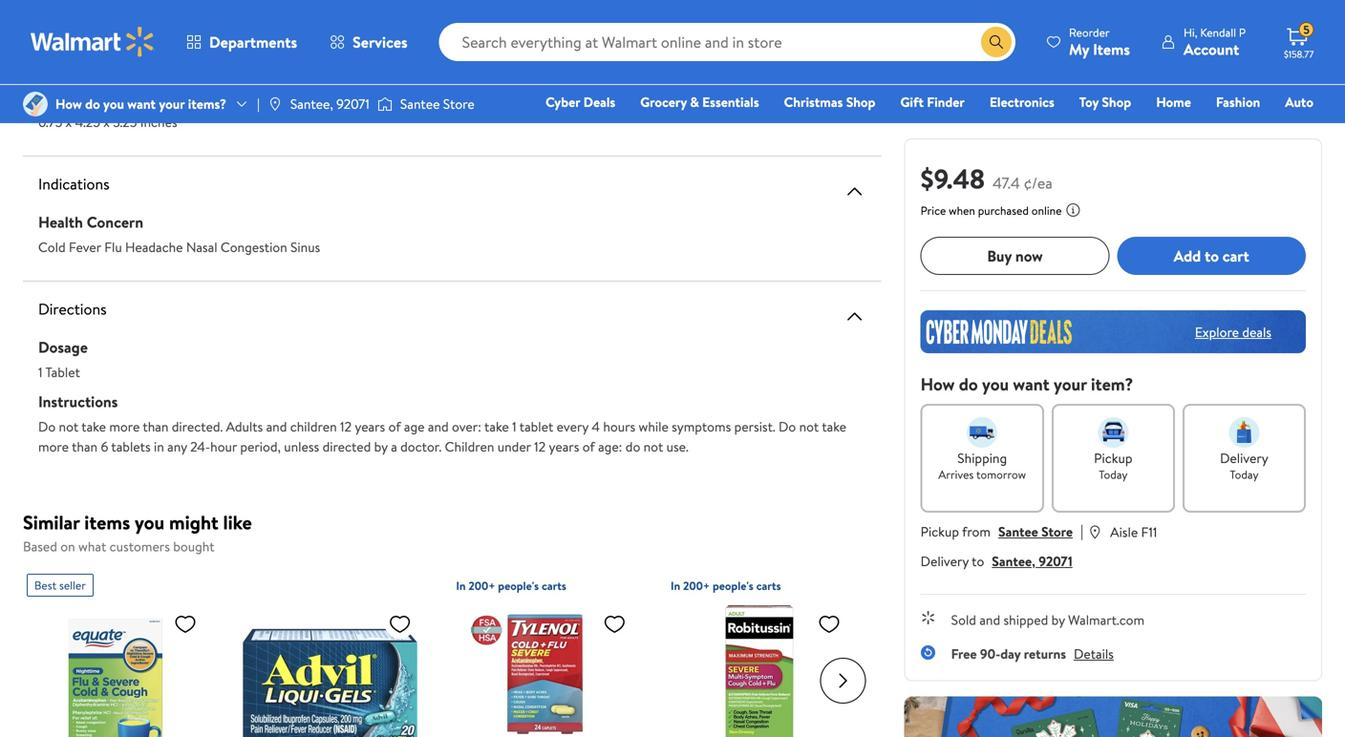 Task type: vqa. For each thing, say whether or not it's contained in the screenshot.
do
yes



Task type: locate. For each thing, give the bounding box(es) containing it.
today down intent image for delivery at the bottom right of the page
[[1230, 467, 1259, 483]]

do
[[85, 95, 100, 113], [959, 373, 978, 397], [626, 437, 640, 456]]

2 horizontal spatial product group
[[671, 566, 848, 738]]

1 horizontal spatial in 200+ people's carts
[[671, 578, 781, 594]]

1 horizontal spatial people's
[[713, 578, 754, 594]]

more up tablets
[[109, 417, 140, 436]]

by left a
[[374, 437, 388, 456]]

0 horizontal spatial your
[[159, 95, 185, 113]]

delivery for to
[[921, 552, 969, 571]]

1 horizontal spatial do
[[779, 417, 796, 436]]

assembled
[[38, 32, 110, 53], [38, 86, 110, 107]]

free 90-day returns details
[[951, 645, 1114, 664]]

1 carts from the left
[[542, 578, 567, 594]]

years down every
[[549, 437, 579, 456]]

1 horizontal spatial by
[[1052, 611, 1065, 630]]

0 horizontal spatial of
[[389, 417, 401, 436]]

1 horizontal spatial in
[[671, 578, 680, 594]]

health concern cold fever flu headache nasal congestion sinus
[[38, 212, 320, 256]]

1 horizontal spatial  image
[[267, 97, 283, 112]]

pickup left from
[[921, 523, 959, 541]]

1 do from the left
[[38, 417, 56, 436]]

2 carts from the left
[[756, 578, 781, 594]]

shop right christmas
[[846, 93, 876, 111]]

1 product from the top
[[114, 32, 167, 53]]

to
[[1205, 245, 1219, 266], [972, 552, 984, 571]]

than left the '6'
[[72, 437, 98, 456]]

people's for robitussin adult max strength severe cough cold and flu medicine, 8 fl oz image
[[713, 578, 754, 594]]

your for item?
[[1054, 373, 1087, 397]]

pickup
[[1094, 449, 1133, 468], [921, 523, 959, 541]]

2 assembled from the top
[[38, 86, 110, 107]]

symptoms
[[672, 417, 731, 436]]

12 up the directed
[[340, 417, 352, 436]]

your left item?
[[1054, 373, 1087, 397]]

1 horizontal spatial today
[[1230, 467, 1259, 483]]

1 horizontal spatial than
[[143, 417, 169, 436]]

people's up robitussin adult max strength severe cough cold and flu medicine, 8 fl oz image
[[713, 578, 754, 594]]

product left weight
[[114, 32, 167, 53]]

2 horizontal spatial do
[[959, 373, 978, 397]]

1 today from the left
[[1099, 467, 1128, 483]]

health
[[38, 212, 83, 233]]

in 200+ people's carts up robitussin adult max strength severe cough cold and flu medicine, 8 fl oz image
[[671, 578, 781, 594]]

walmart.com
[[1068, 611, 1145, 630]]

not down while
[[644, 437, 663, 456]]

delivery down from
[[921, 552, 969, 571]]

departments button
[[170, 19, 313, 65]]

1 horizontal spatial your
[[1054, 373, 1087, 397]]

you inside similar items you might like based on what customers bought
[[135, 509, 165, 536]]

today inside pickup today
[[1099, 467, 1128, 483]]

cold
[[38, 238, 66, 256]]

0 vertical spatial how
[[55, 95, 82, 113]]

1 horizontal spatial store
[[1042, 523, 1073, 541]]

carts
[[542, 578, 567, 594], [756, 578, 781, 594]]

Search search field
[[439, 23, 1016, 61]]

0 vertical spatial you
[[103, 95, 124, 113]]

90-
[[980, 645, 1001, 664]]

2 200+ from the left
[[683, 578, 710, 594]]

to left cart at the top of the page
[[1205, 245, 1219, 266]]

you for similar items you might like based on what customers bought
[[135, 509, 165, 536]]

customers
[[110, 537, 170, 556]]

1 left tablet
[[38, 363, 43, 382]]

1 up under
[[512, 417, 517, 436]]

than up in in the left bottom of the page
[[143, 417, 169, 436]]

weight
[[171, 32, 218, 53]]

inches
[[140, 113, 177, 131]]

not right persist.
[[799, 417, 819, 436]]

product group containing best seller
[[27, 566, 204, 738]]

concern
[[87, 212, 143, 233]]

1 assembled from the top
[[38, 32, 110, 53]]

assembled for assembled product dimensions (l x w x h) 0.75 x 4.25 x 3.25 inches
[[38, 86, 110, 107]]

0 horizontal spatial in
[[456, 578, 466, 594]]

do up intent image for shipping
[[959, 373, 978, 397]]

1 product group from the left
[[27, 566, 204, 738]]

shipping
[[958, 449, 1007, 468]]

electronics link
[[981, 92, 1063, 112]]

aisle
[[1111, 523, 1138, 542]]

santee up santee, 92071 button
[[998, 523, 1038, 541]]

similar items you might like based on what customers bought
[[23, 509, 252, 556]]

1
[[38, 363, 43, 382], [512, 417, 517, 436]]

returns
[[1024, 645, 1066, 664]]

details button
[[1074, 645, 1114, 664]]

in 200+ people's carts up the tylenol cold   flu severe caplets for multi-symptom relief, 24 ct. image
[[456, 578, 567, 594]]

auto registry
[[1094, 93, 1314, 138]]

shop for christmas shop
[[846, 93, 876, 111]]

0 horizontal spatial shop
[[846, 93, 876, 111]]

how left 3.25
[[55, 95, 82, 113]]

0 horizontal spatial  image
[[23, 92, 48, 117]]

seller
[[59, 577, 86, 594]]

 image for how do you want your items?
[[23, 92, 48, 117]]

shop for toy shop
[[1102, 93, 1131, 111]]

 image
[[377, 95, 393, 114]]

0 horizontal spatial today
[[1099, 467, 1128, 483]]

christmas shop
[[784, 93, 876, 111]]

from
[[962, 523, 991, 541]]

carts up the tylenol cold   flu severe caplets for multi-symptom relief, 24 ct. image
[[542, 578, 567, 594]]

0 horizontal spatial in 200+ people's carts
[[456, 578, 567, 594]]

1 horizontal spatial do
[[626, 437, 640, 456]]

0 horizontal spatial do
[[85, 95, 100, 113]]

and
[[266, 417, 287, 436], [428, 417, 449, 436], [980, 611, 1001, 630]]

santee, right (l
[[290, 95, 333, 113]]

persist.
[[734, 417, 776, 436]]

do right age:
[[626, 437, 640, 456]]

how up arrives
[[921, 373, 955, 397]]

x right 0.75
[[66, 113, 72, 131]]

12 down tablet
[[534, 437, 546, 456]]

1 vertical spatial santee
[[998, 523, 1038, 541]]

registry
[[1094, 119, 1143, 138]]

1 horizontal spatial more
[[109, 417, 140, 436]]

3.25
[[113, 113, 137, 131]]

you up customers
[[135, 509, 165, 536]]

shop inside 'link'
[[1102, 93, 1131, 111]]

1 horizontal spatial carts
[[756, 578, 781, 594]]

delivery for today
[[1220, 449, 1269, 468]]

2 shop from the left
[[1102, 93, 1131, 111]]

pickup down intent image for pickup
[[1094, 449, 1133, 468]]

0 vertical spatial to
[[1205, 245, 1219, 266]]

0 horizontal spatial carts
[[542, 578, 567, 594]]

 image right (l
[[267, 97, 283, 112]]

add to favorites list, advil liqui-gels pain and headache reliever ibuprofen, 200 mg liquid filled capsules, 20 count image
[[389, 612, 411, 636]]

registry link
[[1085, 118, 1151, 139]]

92071 right h)
[[336, 95, 370, 113]]

you right 4.25
[[103, 95, 124, 113]]

santee down services
[[400, 95, 440, 113]]

2 in 200+ people's carts from the left
[[671, 578, 781, 594]]

tablets
[[111, 437, 151, 456]]

of down 4
[[583, 437, 595, 456]]

1 in from the left
[[456, 578, 466, 594]]

0 horizontal spatial than
[[72, 437, 98, 456]]

2 today from the left
[[1230, 467, 1259, 483]]

3 product group from the left
[[671, 566, 848, 738]]

Walmart Site-Wide search field
[[439, 23, 1016, 61]]

1 horizontal spatial santee,
[[992, 552, 1036, 571]]

0 vertical spatial do
[[85, 95, 100, 113]]

and right sold
[[980, 611, 1001, 630]]

explore
[[1195, 323, 1239, 341]]

1 vertical spatial years
[[549, 437, 579, 456]]

your left items?
[[159, 95, 185, 113]]

0 horizontal spatial you
[[103, 95, 124, 113]]

today down intent image for pickup
[[1099, 467, 1128, 483]]

departments
[[209, 32, 297, 53]]

intent image for shipping image
[[967, 418, 998, 448]]

robitussin adult max strength severe cough cold and flu medicine, 8 fl oz image
[[671, 605, 848, 738]]

0 horizontal spatial take
[[81, 417, 106, 436]]

0 horizontal spatial delivery
[[921, 552, 969, 571]]

1 horizontal spatial delivery
[[1220, 449, 1269, 468]]

of
[[389, 417, 401, 436], [583, 437, 595, 456]]

2 people's from the left
[[713, 578, 754, 594]]

2 vertical spatial you
[[135, 509, 165, 536]]

gift
[[901, 93, 924, 111]]

0 horizontal spatial store
[[443, 95, 475, 113]]

items?
[[188, 95, 226, 113]]

not down the instructions
[[59, 417, 78, 436]]

200+
[[469, 578, 495, 594], [683, 578, 710, 594]]

do left 3.25
[[85, 95, 100, 113]]

aisle f11
[[1111, 523, 1157, 542]]

0 horizontal spatial 92071
[[336, 95, 370, 113]]

years up the directed
[[355, 417, 385, 436]]

of left age
[[389, 417, 401, 436]]

arrives
[[939, 467, 974, 483]]

and right age
[[428, 417, 449, 436]]

assembled for assembled product weight
[[38, 32, 110, 53]]

directions image
[[843, 305, 866, 328]]

1 vertical spatial how
[[921, 373, 955, 397]]

1 shop from the left
[[846, 93, 876, 111]]

200+ for robitussin adult max strength severe cough cold and flu medicine, 8 fl oz image
[[683, 578, 710, 594]]

1 horizontal spatial how
[[921, 373, 955, 397]]

0 vertical spatial pickup
[[1094, 449, 1133, 468]]

0 horizontal spatial to
[[972, 552, 984, 571]]

| left aisle
[[1081, 521, 1084, 542]]

home link
[[1148, 92, 1200, 112]]

1 vertical spatial want
[[1013, 373, 1050, 397]]

0 horizontal spatial want
[[127, 95, 156, 113]]

1 horizontal spatial to
[[1205, 245, 1219, 266]]

take up the '6'
[[81, 417, 106, 436]]

best seller
[[34, 577, 86, 594]]

santee, down pickup from santee store |
[[992, 552, 1036, 571]]

1 take from the left
[[81, 417, 106, 436]]

advil liqui-gels pain and headache reliever ibuprofen, 200 mg liquid filled capsules, 20 count image
[[241, 605, 419, 738]]

92071 down santee store button
[[1039, 552, 1073, 571]]

by inside dosage 1 tablet instructions do not take more than directed. adults and children 12 years of age and over: take 1 tablet every 4 hours while symptoms persist. do not take more than 6 tablets in any 24-hour period, unless directed by a doctor. children under 12 years of age: do not use.
[[374, 437, 388, 456]]

0 vertical spatial assembled
[[38, 32, 110, 53]]

0 horizontal spatial more
[[38, 437, 69, 456]]

today inside delivery today
[[1230, 467, 1259, 483]]

 image for santee, 92071
[[267, 97, 283, 112]]

0 vertical spatial delivery
[[1220, 449, 1269, 468]]

0 vertical spatial santee
[[400, 95, 440, 113]]

dosage
[[38, 337, 88, 358]]

want left item?
[[1013, 373, 1050, 397]]

by right shipped
[[1052, 611, 1065, 630]]

0 horizontal spatial 1
[[38, 363, 43, 382]]

| left w
[[257, 95, 260, 113]]

do down the instructions
[[38, 417, 56, 436]]

1 horizontal spatial want
[[1013, 373, 1050, 397]]

2 vertical spatial do
[[626, 437, 640, 456]]

2 horizontal spatial you
[[982, 373, 1009, 397]]

0 vertical spatial more
[[109, 417, 140, 436]]

1 people's from the left
[[498, 578, 539, 594]]

santee, 92071
[[290, 95, 370, 113]]

indications
[[38, 173, 110, 194]]

age
[[404, 417, 425, 436]]

legal information image
[[1066, 203, 1081, 218]]

you for how do you want your item?
[[982, 373, 1009, 397]]

fashion link
[[1208, 92, 1269, 112]]

product group
[[27, 566, 204, 738], [456, 566, 634, 738], [671, 566, 848, 738]]

assembled product dimensions (l x w x h) 0.75 x 4.25 x 3.25 inches
[[38, 86, 325, 131]]

0 vertical spatial 1
[[38, 363, 43, 382]]

0 vertical spatial by
[[374, 437, 388, 456]]

2 horizontal spatial take
[[822, 417, 847, 436]]

product for dimensions
[[114, 86, 167, 107]]

in for robitussin adult max strength severe cough cold and flu medicine, 8 fl oz image
[[671, 578, 680, 594]]

24-
[[190, 437, 210, 456]]

1 horizontal spatial you
[[135, 509, 165, 536]]

hi,
[[1184, 24, 1198, 41]]

0 vertical spatial store
[[443, 95, 475, 113]]

0 horizontal spatial by
[[374, 437, 388, 456]]

to inside add to cart button
[[1205, 245, 1219, 266]]

1 vertical spatial |
[[1081, 521, 1084, 542]]

buy now button
[[921, 237, 1110, 275]]

1 vertical spatial you
[[982, 373, 1009, 397]]

1 vertical spatial assembled
[[38, 86, 110, 107]]

3 take from the left
[[822, 417, 847, 436]]

tylenol cold   flu severe caplets for multi-symptom relief, 24 ct. image
[[456, 605, 634, 738]]

1 vertical spatial by
[[1052, 611, 1065, 630]]

1 vertical spatial delivery
[[921, 552, 969, 571]]

you up intent image for shipping
[[982, 373, 1009, 397]]

0 vertical spatial product
[[114, 32, 167, 53]]

product inside assembled product dimensions (l x w x h) 0.75 x 4.25 x 3.25 inches
[[114, 86, 167, 107]]

1 vertical spatial more
[[38, 437, 69, 456]]

 image
[[23, 92, 48, 117], [267, 97, 283, 112]]

$158.77
[[1284, 48, 1314, 61]]

equate nighttime severe cold, flu and cough, pain reliever/fever reducer, nasal decongestant, cough suppressant, antihistamine, hot liquid therapy for fast relief, 6 count image
[[27, 605, 204, 738]]

reorder
[[1069, 24, 1110, 41]]

in 200+ people's carts for the tylenol cold   flu severe caplets for multi-symptom relief, 24 ct. image
[[456, 578, 567, 594]]

assembled inside assembled product dimensions (l x w x h) 0.75 x 4.25 x 3.25 inches
[[38, 86, 110, 107]]

pickup for pickup today
[[1094, 449, 1133, 468]]

take right persist.
[[822, 417, 847, 436]]

and up period,
[[266, 417, 287, 436]]

1 vertical spatial product
[[114, 86, 167, 107]]

1 vertical spatial of
[[583, 437, 595, 456]]

1 vertical spatial your
[[1054, 373, 1087, 397]]

take up under
[[484, 417, 509, 436]]

to down from
[[972, 552, 984, 571]]

(l
[[252, 86, 265, 107]]

0 vertical spatial |
[[257, 95, 260, 113]]

indications image
[[843, 180, 866, 203]]

my
[[1069, 39, 1090, 60]]

1 horizontal spatial pickup
[[1094, 449, 1133, 468]]

while
[[639, 417, 669, 436]]

0 vertical spatial of
[[389, 417, 401, 436]]

intent image for pickup image
[[1098, 418, 1129, 448]]

children
[[290, 417, 337, 436]]

pickup inside pickup from santee store |
[[921, 523, 959, 541]]

1 horizontal spatial years
[[549, 437, 579, 456]]

want for items?
[[127, 95, 156, 113]]

add to favorites list, equate nighttime severe cold, flu and cough, pain reliever/fever reducer, nasal decongestant, cough suppressant, antihistamine, hot liquid therapy for fast relief, 6 count image
[[174, 612, 197, 636]]

people's up the tylenol cold   flu severe caplets for multi-symptom relief, 24 ct. image
[[498, 578, 539, 594]]

to for add
[[1205, 245, 1219, 266]]

take
[[81, 417, 106, 436], [484, 417, 509, 436], [822, 417, 847, 436]]

0 horizontal spatial 200+
[[469, 578, 495, 594]]

1 vertical spatial santee,
[[992, 552, 1036, 571]]

delivery down intent image for delivery at the bottom right of the page
[[1220, 449, 1269, 468]]

1 vertical spatial 12
[[534, 437, 546, 456]]

0 horizontal spatial product group
[[27, 566, 204, 738]]

shop up registry
[[1102, 93, 1131, 111]]

1 horizontal spatial take
[[484, 417, 509, 436]]

0 vertical spatial your
[[159, 95, 185, 113]]

do
[[38, 417, 56, 436], [779, 417, 796, 436]]

carts up robitussin adult max strength severe cough cold and flu medicine, 8 fl oz image
[[756, 578, 781, 594]]

1 horizontal spatial santee
[[998, 523, 1038, 541]]

1 horizontal spatial 1
[[512, 417, 517, 436]]

h)
[[309, 86, 325, 107]]

0 horizontal spatial do
[[38, 417, 56, 436]]

more
[[109, 417, 140, 436], [38, 437, 69, 456]]

1 200+ from the left
[[469, 578, 495, 594]]

2 in from the left
[[671, 578, 680, 594]]

0 horizontal spatial years
[[355, 417, 385, 436]]

&
[[690, 93, 699, 111]]

what
[[78, 537, 106, 556]]

might
[[169, 509, 219, 536]]

toy shop
[[1079, 93, 1131, 111]]

0 horizontal spatial pickup
[[921, 523, 959, 541]]

people's for the tylenol cold   flu severe caplets for multi-symptom relief, 24 ct. image
[[498, 578, 539, 594]]

years
[[355, 417, 385, 436], [549, 437, 579, 456]]

store inside pickup from santee store |
[[1042, 523, 1073, 541]]

want
[[127, 95, 156, 113], [1013, 373, 1050, 397]]

0 horizontal spatial not
[[59, 417, 78, 436]]

0 horizontal spatial people's
[[498, 578, 539, 594]]

in 200+ people's carts
[[456, 578, 567, 594], [671, 578, 781, 594]]

santee,
[[290, 95, 333, 113], [992, 552, 1036, 571]]

1 in 200+ people's carts from the left
[[456, 578, 567, 594]]

 image left 4.25
[[23, 92, 48, 117]]

congestion
[[221, 238, 287, 256]]

today for pickup
[[1099, 467, 1128, 483]]

product up 3.25
[[114, 86, 167, 107]]

0 horizontal spatial how
[[55, 95, 82, 113]]

directed
[[323, 437, 371, 456]]

do right persist.
[[779, 417, 796, 436]]

want right 4.25
[[127, 95, 156, 113]]

adults
[[226, 417, 263, 436]]

store
[[443, 95, 475, 113], [1042, 523, 1073, 541]]

you for how do you want your items?
[[103, 95, 124, 113]]

add to cart button
[[1117, 237, 1306, 275]]

more left the '6'
[[38, 437, 69, 456]]

2 product from the top
[[114, 86, 167, 107]]

0 horizontal spatial and
[[266, 417, 287, 436]]



Task type: describe. For each thing, give the bounding box(es) containing it.
cyber
[[546, 93, 580, 111]]

buy
[[987, 245, 1012, 266]]

directed.
[[172, 417, 223, 436]]

2 take from the left
[[484, 417, 509, 436]]

5
[[1304, 22, 1310, 38]]

doctor.
[[400, 437, 442, 456]]

search icon image
[[989, 34, 1004, 50]]

items
[[84, 509, 130, 536]]

sinus
[[291, 238, 320, 256]]

free
[[951, 645, 977, 664]]

intent image for delivery image
[[1229, 418, 1260, 448]]

$9.48
[[921, 160, 985, 197]]

fever
[[69, 238, 101, 256]]

item?
[[1091, 373, 1133, 397]]

in
[[154, 437, 164, 456]]

pickup from santee store |
[[921, 521, 1084, 542]]

add to favorites list, robitussin adult max strength severe cough cold and flu medicine, 8 fl oz image
[[818, 612, 841, 636]]

day
[[1001, 645, 1021, 664]]

hours
[[603, 417, 636, 436]]

santee, 92071 button
[[992, 552, 1073, 571]]

purchased
[[978, 203, 1029, 219]]

w
[[280, 86, 293, 107]]

assembled product weight
[[38, 32, 218, 53]]

your for items?
[[159, 95, 185, 113]]

x right w
[[297, 86, 305, 107]]

how for how do you want your items?
[[55, 95, 82, 113]]

price
[[921, 203, 946, 219]]

f11
[[1141, 523, 1157, 542]]

gift finder
[[901, 93, 965, 111]]

0 horizontal spatial santee
[[400, 95, 440, 113]]

shipped
[[1004, 611, 1048, 630]]

a
[[391, 437, 397, 456]]

carts for add to favorites list, robitussin adult max strength severe cough cold and flu medicine, 8 fl oz icon
[[756, 578, 781, 594]]

dosage 1 tablet instructions do not take more than directed. adults and children 12 years of age and over: take 1 tablet every 4 hours while symptoms persist. do not take more than 6 tablets in any 24-hour period, unless directed by a doctor. children under 12 years of age: do not use.
[[38, 337, 847, 456]]

do for how do you want your items?
[[85, 95, 100, 113]]

cyber monday deals image
[[921, 311, 1306, 354]]

deals
[[584, 93, 616, 111]]

today for delivery
[[1230, 467, 1259, 483]]

1 vertical spatial 92071
[[1039, 552, 1073, 571]]

tablet
[[45, 363, 80, 382]]

1 horizontal spatial 12
[[534, 437, 546, 456]]

online
[[1032, 203, 1062, 219]]

1 horizontal spatial not
[[644, 437, 663, 456]]

2 product group from the left
[[456, 566, 634, 738]]

unless
[[284, 437, 319, 456]]

add to favorites list, tylenol cold   flu severe caplets for multi-symptom relief, 24 ct. image
[[603, 612, 626, 636]]

product for weight
[[114, 32, 167, 53]]

add
[[1174, 245, 1201, 266]]

like
[[223, 509, 252, 536]]

shipping arrives tomorrow
[[939, 449, 1026, 483]]

instructions
[[38, 391, 118, 412]]

toy
[[1079, 93, 1099, 111]]

0 horizontal spatial santee,
[[290, 95, 333, 113]]

4.25
[[75, 113, 100, 131]]

0 vertical spatial than
[[143, 417, 169, 436]]

pickup for pickup from santee store |
[[921, 523, 959, 541]]

one debit
[[1167, 119, 1232, 138]]

cart
[[1223, 245, 1250, 266]]

every
[[557, 417, 589, 436]]

santee store button
[[998, 523, 1073, 541]]

kendall
[[1200, 24, 1236, 41]]

flu
[[104, 238, 122, 256]]

items
[[1093, 39, 1130, 60]]

age:
[[598, 437, 622, 456]]

directions
[[38, 298, 107, 319]]

period,
[[240, 437, 281, 456]]

based
[[23, 537, 57, 556]]

to for delivery
[[972, 552, 984, 571]]

use.
[[667, 437, 689, 456]]

walmart+
[[1257, 119, 1314, 138]]

x right (l
[[268, 86, 276, 107]]

add to cart
[[1174, 245, 1250, 266]]

santee inside pickup from santee store |
[[998, 523, 1038, 541]]

nasal
[[186, 238, 217, 256]]

santee store
[[400, 95, 475, 113]]

hour
[[210, 437, 237, 456]]

debit
[[1199, 119, 1232, 138]]

0 vertical spatial 92071
[[336, 95, 370, 113]]

when
[[949, 203, 975, 219]]

4
[[592, 417, 600, 436]]

do for how do you want your item?
[[959, 373, 978, 397]]

children
[[445, 437, 494, 456]]

200+ for the tylenol cold   flu severe caplets for multi-symptom relief, 24 ct. image
[[469, 578, 495, 594]]

1 horizontal spatial of
[[583, 437, 595, 456]]

2 horizontal spatial not
[[799, 417, 819, 436]]

$9.48 47.4 ¢/ea
[[921, 160, 1053, 197]]

1 horizontal spatial and
[[428, 417, 449, 436]]

0 vertical spatial years
[[355, 417, 385, 436]]

carts for add to favorites list, tylenol cold   flu severe caplets for multi-symptom relief, 24 ct. image
[[542, 578, 567, 594]]

home
[[1156, 93, 1191, 111]]

how do you want your items?
[[55, 95, 226, 113]]

cyber deals link
[[537, 92, 624, 112]]

0 horizontal spatial |
[[257, 95, 260, 113]]

toy shop link
[[1071, 92, 1140, 112]]

how for how do you want your item?
[[921, 373, 955, 397]]

in for the tylenol cold   flu severe caplets for multi-symptom relief, 24 ct. image
[[456, 578, 466, 594]]

next slide for similar items you might like list image
[[820, 658, 866, 704]]

buy now
[[987, 245, 1043, 266]]

0 horizontal spatial 12
[[340, 417, 352, 436]]

under
[[498, 437, 531, 456]]

1 vertical spatial than
[[72, 437, 98, 456]]

cyber deals
[[546, 93, 616, 111]]

2 do from the left
[[779, 417, 796, 436]]

on
[[60, 537, 75, 556]]

now
[[1016, 245, 1043, 266]]

account
[[1184, 39, 1239, 60]]

hi, kendall p account
[[1184, 24, 1246, 60]]

best
[[34, 577, 56, 594]]

6
[[101, 437, 108, 456]]

deals
[[1242, 323, 1272, 341]]

reorder my items
[[1069, 24, 1130, 60]]

do inside dosage 1 tablet instructions do not take more than directed. adults and children 12 years of age and over: take 1 tablet every 4 hours while symptoms persist. do not take more than 6 tablets in any 24-hour period, unless directed by a doctor. children under 12 years of age: do not use.
[[626, 437, 640, 456]]

x left 3.25
[[103, 113, 110, 131]]

delivery to santee, 92071
[[921, 552, 1073, 571]]

one debit link
[[1159, 118, 1241, 139]]

walmart image
[[31, 27, 155, 57]]

2 horizontal spatial and
[[980, 611, 1001, 630]]

want for item?
[[1013, 373, 1050, 397]]

1 horizontal spatial |
[[1081, 521, 1084, 542]]

tomorrow
[[976, 467, 1026, 483]]

grocery
[[640, 93, 687, 111]]

in 200+ people's carts for robitussin adult max strength severe cough cold and flu medicine, 8 fl oz image
[[671, 578, 781, 594]]



